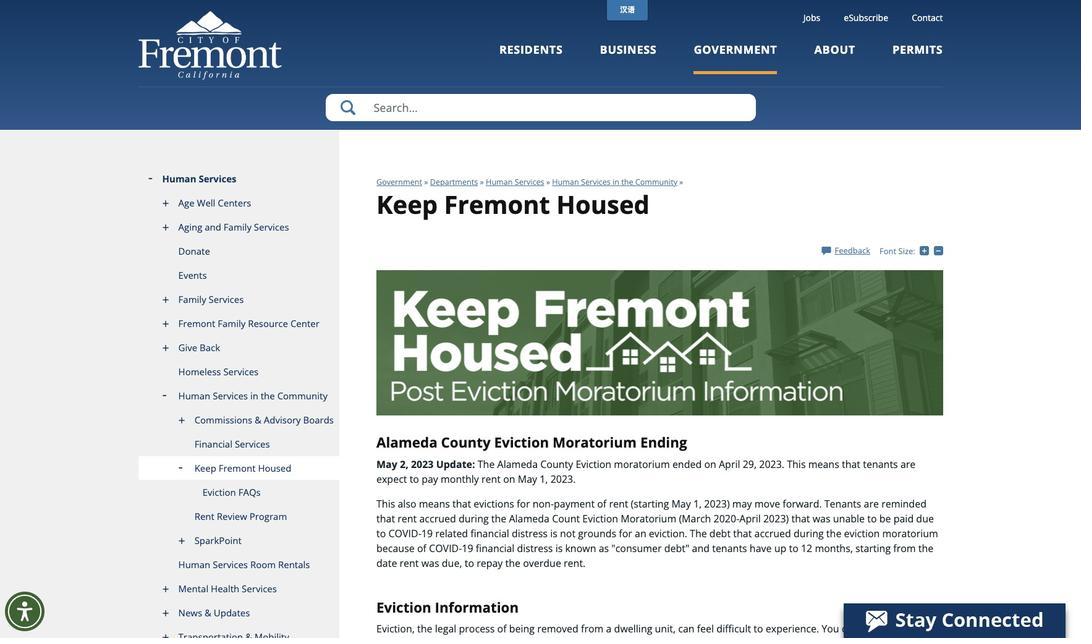 Task type: describe. For each thing, give the bounding box(es) containing it.
(march
[[679, 512, 711, 525]]

with
[[677, 637, 697, 638]]

be
[[880, 512, 891, 525]]

grounds
[[578, 527, 617, 540]]

2 vertical spatial family
[[218, 317, 246, 330]]

sparkpoint link
[[138, 529, 340, 553]]

to inside you can watch the videos below from our partner bay area legal aid to familiarize yourself with eviction process and better understand wha
[[575, 637, 585, 638]]

aging and family services
[[178, 221, 289, 233]]

+ link
[[920, 245, 934, 256]]

financial
[[195, 438, 233, 450]]

this inside this also means that evictions for non-payment of rent (starting may 1, 2023) may move forward. tenants are reminded that rent accrued during the alameda count eviction moratorium (march 2020-april 2023) that was unable to be paid due to covid-19 related financial distress is not grounds for an eviction. the debt that accrued during the eviction moratorium because of covid-19 financial distress is known as "consumer debt" and tenants have up to 12 months, starting from the date rent was due, to repay the overdue rent.
[[377, 497, 395, 511]]

esubscribe link
[[844, 12, 889, 24]]

understand
[[827, 637, 881, 638]]

move
[[755, 497, 781, 511]]

mental health services
[[178, 583, 277, 595]]

tenants inside "the alameda county eviction moratorium ended on april 29, 2023. this means that tenants are expect to pay monthly rent on may 1, 2023."
[[863, 457, 898, 471]]

esubscribe
[[844, 12, 889, 24]]

1 vertical spatial financial
[[476, 542, 515, 555]]

1, inside this also means that evictions for non-payment of rent (starting may 1, 2023) may move forward. tenants are reminded that rent accrued during the alameda count eviction moratorium (march 2020-april 2023) that was unable to be paid due to covid-19 related financial distress is not grounds for an eviction. the debt that accrued during the eviction moratorium because of covid-19 financial distress is known as "consumer debt" and tenants have up to 12 months, starting from the date rent was due, to repay the overdue rent.
[[694, 497, 702, 511]]

eviction.
[[649, 527, 688, 540]]

about link
[[815, 42, 856, 74]]

dwelling
[[614, 622, 653, 636]]

feedback link
[[822, 245, 871, 256]]

that down forward.
[[792, 512, 810, 525]]

review
[[217, 510, 247, 523]]

homeless services link
[[138, 360, 340, 384]]

1 vertical spatial for
[[619, 527, 633, 540]]

1 horizontal spatial human services in the community link
[[552, 177, 678, 187]]

0 horizontal spatial may
[[377, 457, 398, 471]]

business
[[600, 42, 657, 57]]

below
[[377, 637, 404, 638]]

may inside this also means that evictions for non-payment of rent (starting may 1, 2023) may move forward. tenants are reminded that rent accrued during the alameda count eviction moratorium (march 2020-april 2023) that was unable to be paid due to covid-19 related financial distress is not grounds for an eviction. the debt that accrued during the eviction moratorium because of covid-19 financial distress is known as "consumer debt" and tenants have up to 12 months, starting from the date rent was due, to repay the overdue rent.
[[672, 497, 691, 511]]

ending
[[641, 433, 687, 452]]

-
[[943, 245, 946, 256]]

due
[[917, 512, 934, 525]]

0 horizontal spatial process
[[459, 622, 495, 636]]

age
[[178, 197, 195, 209]]

human services room rentals link
[[138, 553, 340, 577]]

0 horizontal spatial 19
[[422, 527, 433, 540]]

alameda inside this also means that evictions for non-payment of rent (starting may 1, 2023) may move forward. tenants are reminded that rent accrued during the alameda count eviction moratorium (march 2020-april 2023) that was unable to be paid due to covid-19 related financial distress is not grounds for an eviction. the debt that accrued during the eviction moratorium because of covid-19 financial distress is known as "consumer debt" and tenants have up to 12 months, starting from the date rent was due, to repay the overdue rent.
[[509, 512, 550, 525]]

to up because
[[377, 527, 386, 540]]

boards
[[303, 414, 334, 426]]

1 horizontal spatial accrued
[[755, 527, 792, 540]]

0 vertical spatial of
[[598, 497, 607, 511]]

12
[[801, 542, 813, 555]]

and inside this also means that evictions for non-payment of rent (starting may 1, 2023) may move forward. tenants are reminded that rent accrued during the alameda count eviction moratorium (march 2020-april 2023) that was unable to be paid due to covid-19 related financial distress is not grounds for an eviction. the debt that accrued during the eviction moratorium because of covid-19 financial distress is known as "consumer debt" and tenants have up to 12 months, starting from the date rent was due, to repay the overdue rent.
[[692, 542, 710, 555]]

the inside this also means that evictions for non-payment of rent (starting may 1, 2023) may move forward. tenants are reminded that rent accrued during the alameda count eviction moratorium (march 2020-april 2023) that was unable to be paid due to covid-19 related financial distress is not grounds for an eviction. the debt that accrued during the eviction moratorium because of covid-19 financial distress is known as "consumer debt" and tenants have up to 12 months, starting from the date rent was due, to repay the overdue rent.
[[690, 527, 707, 540]]

0 horizontal spatial human services link
[[138, 167, 340, 191]]

residents link
[[500, 42, 563, 74]]

videos
[[909, 622, 939, 636]]

0 vertical spatial on
[[705, 457, 717, 471]]

means inside "the alameda county eviction moratorium ended on april 29, 2023. this means that tenants are expect to pay monthly rent on may 1, 2023."
[[809, 457, 840, 471]]

rent
[[195, 510, 215, 523]]

1 vertical spatial covid-
[[429, 542, 462, 555]]

1 vertical spatial family
[[178, 293, 206, 306]]

0 vertical spatial was
[[813, 512, 831, 525]]

0 vertical spatial is
[[550, 527, 558, 540]]

may
[[733, 497, 752, 511]]

0 horizontal spatial accrued
[[420, 512, 456, 525]]

1 vertical spatial is
[[556, 542, 563, 555]]

feel
[[697, 622, 714, 636]]

0 vertical spatial family
[[224, 221, 252, 233]]

1 vertical spatial government link
[[377, 177, 422, 187]]

1 horizontal spatial government link
[[694, 42, 778, 74]]

tenants
[[825, 497, 862, 511]]

moratorium inside this also means that evictions for non-payment of rent (starting may 1, 2023) may move forward. tenants are reminded that rent accrued during the alameda count eviction moratorium (march 2020-april 2023) that was unable to be paid due to covid-19 related financial distress is not grounds for an eviction. the debt that accrued during the eviction moratorium because of covid-19 financial distress is known as "consumer debt" and tenants have up to 12 months, starting from the date rent was due, to repay the overdue rent.
[[883, 527, 939, 540]]

1 horizontal spatial 2023)
[[764, 512, 789, 525]]

mental health services link
[[138, 577, 340, 601]]

residents
[[500, 42, 563, 57]]

advisory
[[264, 414, 301, 426]]

font size:
[[880, 245, 916, 257]]

0 vertical spatial distress
[[512, 527, 548, 540]]

"consumer
[[612, 542, 662, 555]]

3 » from the left
[[547, 177, 550, 187]]

0 horizontal spatial on
[[504, 472, 516, 486]]

human services room rentals
[[178, 558, 310, 571]]

0 horizontal spatial county
[[441, 433, 491, 452]]

give back
[[178, 341, 220, 354]]

jobs link
[[804, 12, 821, 24]]

center
[[291, 317, 320, 330]]

reminded
[[882, 497, 927, 511]]

that down 2020-
[[734, 527, 752, 540]]

date
[[377, 556, 397, 570]]

may 2, 2023 update:
[[377, 457, 478, 471]]

program
[[250, 510, 287, 523]]

0 vertical spatial and
[[205, 221, 221, 233]]

0 vertical spatial financial
[[471, 527, 510, 540]]

unable
[[834, 512, 865, 525]]

not
[[560, 527, 576, 540]]

commissions & advisory boards link
[[138, 408, 340, 432]]

health
[[211, 583, 239, 595]]

0 horizontal spatial community
[[277, 390, 328, 402]]

business link
[[600, 42, 657, 74]]

0 horizontal spatial housed
[[258, 462, 292, 474]]

and inside you can watch the videos below from our partner bay area legal aid to familiarize yourself with eviction process and better understand wha
[[776, 637, 794, 638]]

means inside this also means that evictions for non-payment of rent (starting may 1, 2023) may move forward. tenants are reminded that rent accrued during the alameda count eviction moratorium (march 2020-april 2023) that was unable to be paid due to covid-19 related financial distress is not grounds for an eviction. the debt that accrued during the eviction moratorium because of covid-19 financial distress is known as "consumer debt" and tenants have up to 12 months, starting from the date rent was due, to repay the overdue rent.
[[419, 497, 450, 511]]

1 horizontal spatial during
[[794, 527, 824, 540]]

eviction faqs
[[203, 486, 261, 498]]

removed
[[538, 622, 579, 636]]

debt"
[[665, 542, 690, 555]]

0 horizontal spatial fremont
[[178, 317, 215, 330]]

contact
[[912, 12, 943, 24]]

from inside you can watch the videos below from our partner bay area legal aid to familiarize yourself with eviction process and better understand wha
[[407, 637, 429, 638]]

human for human services in the community
[[178, 390, 210, 402]]

government for government » departments » human services » human services in the community keep fremont housed
[[377, 177, 422, 187]]

jobs
[[804, 12, 821, 24]]

permits link
[[893, 42, 943, 74]]

community inside "government » departments » human services » human services in the community keep fremont housed"
[[636, 177, 678, 187]]

2 » from the left
[[480, 177, 484, 187]]

county inside "the alameda county eviction moratorium ended on april 29, 2023. this means that tenants are expect to pay monthly rent on may 1, 2023."
[[541, 457, 573, 471]]

0 horizontal spatial of
[[417, 542, 427, 555]]

font size: link
[[880, 245, 916, 257]]

you
[[822, 622, 840, 636]]

news & updates link
[[138, 601, 340, 625]]

the inside "the alameda county eviction moratorium ended on april 29, 2023. this means that tenants are expect to pay monthly rent on may 1, 2023."
[[478, 457, 495, 471]]

0 vertical spatial alameda
[[377, 433, 438, 452]]

evictions
[[474, 497, 514, 511]]

are inside this also means that evictions for non-payment of rent (starting may 1, 2023) may move forward. tenants are reminded that rent accrued during the alameda count eviction moratorium (march 2020-april 2023) that was unable to be paid due to covid-19 related financial distress is not grounds for an eviction. the debt that accrued during the eviction moratorium because of covid-19 financial distress is known as "consumer debt" and tenants have up to 12 months, starting from the date rent was due, to repay the overdue rent.
[[864, 497, 879, 511]]

2023 update:
[[411, 457, 475, 471]]

have
[[750, 542, 772, 555]]

0 horizontal spatial 2023.
[[551, 472, 576, 486]]

rent.
[[564, 556, 586, 570]]

pay
[[422, 472, 438, 486]]

that up because
[[377, 512, 395, 525]]

departments
[[430, 177, 478, 187]]

news
[[178, 607, 202, 619]]

give
[[178, 341, 197, 354]]

0 horizontal spatial during
[[459, 512, 489, 525]]

1 horizontal spatial 2023.
[[760, 457, 785, 471]]

rentals
[[278, 558, 310, 571]]

services inside "link"
[[223, 365, 259, 378]]

size:
[[899, 245, 916, 257]]

starting
[[856, 542, 891, 555]]

government for government
[[694, 42, 778, 57]]

centers
[[218, 197, 251, 209]]

related
[[436, 527, 468, 540]]

29,
[[743, 457, 757, 471]]

1 vertical spatial from
[[581, 622, 604, 636]]

bay
[[488, 637, 505, 638]]

expect
[[377, 472, 407, 486]]

paid
[[894, 512, 914, 525]]

eviction information
[[377, 598, 523, 617]]

age well centers link
[[138, 191, 340, 215]]

contact link
[[912, 12, 943, 24]]

1 vertical spatial was
[[422, 556, 439, 570]]



Task type: locate. For each thing, give the bounding box(es) containing it.
unit,
[[655, 622, 676, 636]]

yourself
[[638, 637, 675, 638]]

tenants up "reminded"
[[863, 457, 898, 471]]

0 vertical spatial the
[[478, 457, 495, 471]]

stay connected image
[[844, 602, 1065, 637]]

family down age well centers link
[[224, 221, 252, 233]]

0 vertical spatial 1,
[[540, 472, 548, 486]]

0 vertical spatial county
[[441, 433, 491, 452]]

can up "understand"
[[842, 622, 859, 636]]

moratorium inside "the alameda county eviction moratorium ended on april 29, 2023. this means that tenants are expect to pay monthly rent on may 1, 2023."
[[614, 457, 670, 471]]

1 horizontal spatial community
[[636, 177, 678, 187]]

may up non-
[[518, 472, 537, 486]]

rent inside "the alameda county eviction moratorium ended on april 29, 2023. this means that tenants are expect to pay monthly rent on may 1, 2023."
[[482, 472, 501, 486]]

1 horizontal spatial in
[[613, 177, 620, 187]]

eviction inside you can watch the videos below from our partner bay area legal aid to familiarize yourself with eviction process and better understand wha
[[700, 637, 736, 638]]

from inside this also means that evictions for non-payment of rent (starting may 1, 2023) may move forward. tenants are reminded that rent accrued during the alameda count eviction moratorium (march 2020-april 2023) that was unable to be paid due to covid-19 related financial distress is not grounds for an eviction. the debt that accrued during the eviction moratorium because of covid-19 financial distress is known as "consumer debt" and tenants have up to 12 months, starting from the date rent was due, to repay the overdue rent.
[[894, 542, 916, 555]]

can
[[679, 622, 695, 636], [842, 622, 859, 636]]

moratorium inside this also means that evictions for non-payment of rent (starting may 1, 2023) may move forward. tenants are reminded that rent accrued during the alameda count eviction moratorium (march 2020-april 2023) that was unable to be paid due to covid-19 related financial distress is not grounds for an eviction. the debt that accrued during the eviction moratorium because of covid-19 financial distress is known as "consumer debt" and tenants have up to 12 months, starting from the date rent was due, to repay the overdue rent.
[[621, 512, 677, 525]]

was
[[813, 512, 831, 525], [422, 556, 439, 570]]

tenants inside this also means that evictions for non-payment of rent (starting may 1, 2023) may move forward. tenants are reminded that rent accrued during the alameda count eviction moratorium (march 2020-april 2023) that was unable to be paid due to covid-19 related financial distress is not grounds for an eviction. the debt that accrued during the eviction moratorium because of covid-19 financial distress is known as "consumer debt" and tenants have up to 12 months, starting from the date rent was due, to repay the overdue rent.
[[713, 542, 748, 555]]

partner
[[451, 637, 485, 638]]

news & updates
[[178, 607, 250, 619]]

1 vertical spatial this
[[377, 497, 395, 511]]

legal
[[435, 622, 457, 636]]

from left our
[[407, 637, 429, 638]]

1, inside "the alameda county eviction moratorium ended on april 29, 2023. this means that tenants are expect to pay monthly rent on may 1, 2023."
[[540, 472, 548, 486]]

keep fremont housed
[[195, 462, 292, 474]]

updates
[[214, 607, 250, 619]]

rent review program
[[195, 510, 287, 523]]

family
[[224, 221, 252, 233], [178, 293, 206, 306], [218, 317, 246, 330]]

rent up evictions
[[482, 472, 501, 486]]

1 vertical spatial housed
[[258, 462, 292, 474]]

0 horizontal spatial eviction
[[700, 637, 736, 638]]

was left due,
[[422, 556, 439, 570]]

1 vertical spatial distress
[[517, 542, 553, 555]]

0 vertical spatial 19
[[422, 527, 433, 540]]

tenants down "debt"
[[713, 542, 748, 555]]

1 vertical spatial 1,
[[694, 497, 702, 511]]

on up evictions
[[504, 472, 516, 486]]

this inside "the alameda county eviction moratorium ended on april 29, 2023. this means that tenants are expect to pay monthly rent on may 1, 2023."
[[787, 457, 806, 471]]

0 vertical spatial keep
[[377, 187, 438, 221]]

0 vertical spatial human services in the community link
[[552, 177, 678, 187]]

because
[[377, 542, 415, 555]]

in inside "government » departments » human services » human services in the community keep fremont housed"
[[613, 177, 620, 187]]

&
[[255, 414, 262, 426], [205, 607, 211, 619]]

government inside "government » departments » human services » human services in the community keep fremont housed"
[[377, 177, 422, 187]]

0 vertical spatial eviction
[[844, 527, 880, 540]]

eviction inside the eviction faqs "link"
[[203, 486, 236, 498]]

commissions
[[195, 414, 252, 426]]

& for news
[[205, 607, 211, 619]]

eviction, the legal process of being removed from a dwelling unit, can feel difficult to experience.
[[377, 622, 822, 636]]

2023) up 2020-
[[705, 497, 730, 511]]

0 vertical spatial covid-
[[389, 527, 422, 540]]

is
[[550, 527, 558, 540], [556, 542, 563, 555]]

1 vertical spatial moratorium
[[883, 527, 939, 540]]

alameda down the alameda county eviction moratorium ending
[[498, 457, 538, 471]]

and right the debt"
[[692, 542, 710, 555]]

0 horizontal spatial in
[[250, 390, 258, 402]]

1 vertical spatial keep
[[195, 462, 216, 474]]

an
[[635, 527, 647, 540]]

are up "reminded"
[[901, 457, 916, 471]]

family down family services link
[[218, 317, 246, 330]]

process down difficult
[[738, 637, 774, 638]]

overdue
[[523, 556, 561, 570]]

& left advisory
[[255, 414, 262, 426]]

1 horizontal spatial 1,
[[694, 497, 702, 511]]

2 horizontal spatial and
[[776, 637, 794, 638]]

our
[[432, 637, 448, 638]]

to left pay
[[410, 472, 419, 486]]

1 vertical spatial means
[[419, 497, 450, 511]]

of right because
[[417, 542, 427, 555]]

during up 12
[[794, 527, 824, 540]]

during
[[459, 512, 489, 525], [794, 527, 824, 540]]

1 vertical spatial human services in the community link
[[138, 384, 340, 408]]

financial
[[471, 527, 510, 540], [476, 542, 515, 555]]

2 horizontal spatial may
[[672, 497, 691, 511]]

is down not
[[556, 542, 563, 555]]

may up expect at the left
[[377, 457, 398, 471]]

events
[[178, 269, 207, 281]]

to left 12
[[789, 542, 799, 555]]

permits
[[893, 42, 943, 57]]

fremont inside "government » departments » human services » human services in the community keep fremont housed"
[[444, 187, 550, 221]]

1, up non-
[[540, 472, 548, 486]]

process inside you can watch the videos below from our partner bay area legal aid to familiarize yourself with eviction process and better understand wha
[[738, 637, 774, 638]]

1 vertical spatial community
[[277, 390, 328, 402]]

difficult
[[717, 622, 751, 636]]

can inside you can watch the videos below from our partner bay area legal aid to familiarize yourself with eviction process and better understand wha
[[842, 622, 859, 636]]

april down may
[[740, 512, 761, 525]]

you can watch the videos below from our partner bay area legal aid to familiarize yourself with eviction process and better understand wha
[[377, 622, 939, 638]]

in
[[613, 177, 620, 187], [250, 390, 258, 402]]

april left 29,
[[719, 457, 741, 471]]

1 horizontal spatial was
[[813, 512, 831, 525]]

1 horizontal spatial 19
[[462, 542, 474, 555]]

to left be
[[868, 512, 877, 525]]

this up forward.
[[787, 457, 806, 471]]

alameda down non-
[[509, 512, 550, 525]]

the alameda county eviction moratorium ended on april 29, 2023. this means that tenants are expect to pay monthly rent on may 1, 2023.
[[377, 457, 916, 486]]

to right due,
[[465, 556, 474, 570]]

2023. up the "payment"
[[551, 472, 576, 486]]

familiarize
[[587, 637, 635, 638]]

non-
[[533, 497, 554, 511]]

0 horizontal spatial keep
[[195, 462, 216, 474]]

0 horizontal spatial the
[[478, 457, 495, 471]]

1 horizontal spatial housed
[[557, 187, 650, 221]]

of right the "payment"
[[598, 497, 607, 511]]

1 can from the left
[[679, 622, 695, 636]]

housed inside "government » departments » human services » human services in the community keep fremont housed"
[[557, 187, 650, 221]]

rent down also
[[398, 512, 417, 525]]

from
[[894, 542, 916, 555], [581, 622, 604, 636], [407, 637, 429, 638]]

1 vertical spatial county
[[541, 457, 573, 471]]

moratorium down paid
[[883, 527, 939, 540]]

human services link inside columnusercontrol3 main content
[[486, 177, 545, 187]]

may inside "the alameda county eviction moratorium ended on april 29, 2023. this means that tenants are expect to pay monthly rent on may 1, 2023."
[[518, 472, 537, 486]]

1 horizontal spatial keep
[[377, 187, 438, 221]]

is left not
[[550, 527, 558, 540]]

0 horizontal spatial &
[[205, 607, 211, 619]]

eviction
[[844, 527, 880, 540], [700, 637, 736, 638]]

rent down because
[[400, 556, 419, 570]]

faqs
[[239, 486, 261, 498]]

keep inside "government » departments » human services » human services in the community keep fremont housed"
[[377, 187, 438, 221]]

for left non-
[[517, 497, 530, 511]]

2023. right 29,
[[760, 457, 785, 471]]

county down the alameda county eviction moratorium ending
[[541, 457, 573, 471]]

means down pay
[[419, 497, 450, 511]]

2 can from the left
[[842, 622, 859, 636]]

1 horizontal spatial are
[[901, 457, 916, 471]]

this left also
[[377, 497, 395, 511]]

keep fremont housed post eviction moratorium information image
[[377, 270, 943, 416]]

from left a on the bottom right of the page
[[581, 622, 604, 636]]

0 horizontal spatial 2023)
[[705, 497, 730, 511]]

as
[[599, 542, 609, 555]]

1 vertical spatial are
[[864, 497, 879, 511]]

0 vertical spatial in
[[613, 177, 620, 187]]

1 vertical spatial and
[[692, 542, 710, 555]]

to right difficult
[[754, 622, 764, 636]]

0 vertical spatial government link
[[694, 42, 778, 74]]

columnusercontrol3 main content
[[340, 130, 946, 638]]

1, up (march
[[694, 497, 702, 511]]

eviction,
[[377, 622, 415, 636]]

tenants
[[863, 457, 898, 471], [713, 542, 748, 555]]

mental
[[178, 583, 209, 595]]

that up tenants
[[842, 457, 861, 471]]

human services link up centers
[[138, 167, 340, 191]]

the inside "government » departments » human services » human services in the community keep fremont housed"
[[622, 177, 634, 187]]

1 horizontal spatial for
[[619, 527, 633, 540]]

0 horizontal spatial for
[[517, 497, 530, 511]]

are up unable
[[864, 497, 879, 511]]

2 vertical spatial fremont
[[219, 462, 256, 474]]

1 vertical spatial in
[[250, 390, 258, 402]]

0 horizontal spatial are
[[864, 497, 879, 511]]

2 vertical spatial and
[[776, 637, 794, 638]]

family services link
[[138, 288, 340, 312]]

alameda inside "the alameda county eviction moratorium ended on april 29, 2023. this means that tenants are expect to pay monthly rent on may 1, 2023."
[[498, 457, 538, 471]]

0 vertical spatial accrued
[[420, 512, 456, 525]]

- link
[[934, 245, 946, 256]]

to right aid
[[575, 637, 585, 638]]

2 horizontal spatial »
[[547, 177, 550, 187]]

for left the an
[[619, 527, 633, 540]]

1 horizontal spatial of
[[498, 622, 507, 636]]

and down experience.
[[776, 637, 794, 638]]

2 vertical spatial of
[[498, 622, 507, 636]]

due,
[[442, 556, 462, 570]]

0 vertical spatial may
[[377, 457, 398, 471]]

1 horizontal spatial and
[[692, 542, 710, 555]]

known
[[566, 542, 596, 555]]

0 vertical spatial process
[[459, 622, 495, 636]]

can up with at the bottom right of page
[[679, 622, 695, 636]]

that
[[842, 457, 861, 471], [453, 497, 471, 511], [377, 512, 395, 525], [792, 512, 810, 525], [734, 527, 752, 540]]

0 vertical spatial moratorium
[[553, 433, 637, 452]]

april
[[719, 457, 741, 471], [740, 512, 761, 525]]

may up (march
[[672, 497, 691, 511]]

0 horizontal spatial government link
[[377, 177, 422, 187]]

that inside "the alameda county eviction moratorium ended on april 29, 2023. this means that tenants are expect to pay monthly rent on may 1, 2023."
[[842, 457, 861, 471]]

april inside this also means that evictions for non-payment of rent (starting may 1, 2023) may move forward. tenants are reminded that rent accrued during the alameda count eviction moratorium (march 2020-april 2023) that was unable to be paid due to covid-19 related financial distress is not grounds for an eviction. the debt that accrued during the eviction moratorium because of covid-19 financial distress is known as "consumer debt" and tenants have up to 12 months, starting from the date rent was due, to repay the overdue rent.
[[740, 512, 761, 525]]

19 up due,
[[462, 542, 474, 555]]

0 horizontal spatial from
[[407, 637, 429, 638]]

accrued up related
[[420, 512, 456, 525]]

1 vertical spatial 2023.
[[551, 472, 576, 486]]

1 vertical spatial april
[[740, 512, 761, 525]]

feedback
[[835, 245, 871, 256]]

1 vertical spatial may
[[518, 472, 537, 486]]

eviction inside this also means that evictions for non-payment of rent (starting may 1, 2023) may move forward. tenants are reminded that rent accrued during the alameda count eviction moratorium (march 2020-april 2023) that was unable to be paid due to covid-19 related financial distress is not grounds for an eviction. the debt that accrued during the eviction moratorium because of covid-19 financial distress is known as "consumer debt" and tenants have up to 12 months, starting from the date rent was due, to repay the overdue rent.
[[583, 512, 618, 525]]

was down forward.
[[813, 512, 831, 525]]

19 left related
[[422, 527, 433, 540]]

housed
[[557, 187, 650, 221], [258, 462, 292, 474]]

april inside "the alameda county eviction moratorium ended on april 29, 2023. this means that tenants are expect to pay monthly rent on may 1, 2023."
[[719, 457, 741, 471]]

aging
[[178, 221, 202, 233]]

financial services link
[[138, 432, 340, 456]]

0 vertical spatial this
[[787, 457, 806, 471]]

moratorium down ending
[[614, 457, 670, 471]]

0 horizontal spatial covid-
[[389, 527, 422, 540]]

eviction up starting at the bottom right of page
[[844, 527, 880, 540]]

1 vertical spatial process
[[738, 637, 774, 638]]

1 horizontal spatial may
[[518, 472, 537, 486]]

1 horizontal spatial process
[[738, 637, 774, 638]]

the up monthly
[[478, 457, 495, 471]]

2020-
[[714, 512, 740, 525]]

2 vertical spatial may
[[672, 497, 691, 511]]

moratorium
[[553, 433, 637, 452], [621, 512, 677, 525]]

donate
[[178, 245, 210, 257]]

1 vertical spatial 19
[[462, 542, 474, 555]]

back
[[200, 341, 220, 354]]

rent left (starting
[[609, 497, 629, 511]]

0 horizontal spatial human services in the community link
[[138, 384, 340, 408]]

services
[[199, 173, 237, 185], [515, 177, 545, 187], [581, 177, 611, 187], [254, 221, 289, 233], [209, 293, 244, 306], [223, 365, 259, 378], [213, 390, 248, 402], [235, 438, 270, 450], [213, 558, 248, 571], [242, 583, 277, 595]]

fremont family resource center
[[178, 317, 320, 330]]

Search text field
[[326, 94, 756, 121]]

forward.
[[783, 497, 822, 511]]

the inside you can watch the videos below from our partner bay area legal aid to familiarize yourself with eviction process and better understand wha
[[891, 622, 906, 636]]

sparkpoint
[[195, 534, 242, 547]]

2 vertical spatial alameda
[[509, 512, 550, 525]]

human services in the community
[[178, 390, 328, 402]]

1 horizontal spatial government
[[694, 42, 778, 57]]

2 horizontal spatial from
[[894, 542, 916, 555]]

the
[[478, 457, 495, 471], [690, 527, 707, 540]]

homeless
[[178, 365, 221, 378]]

accrued up up
[[755, 527, 792, 540]]

1 horizontal spatial moratorium
[[883, 527, 939, 540]]

events link
[[138, 263, 340, 288]]

ended
[[673, 457, 702, 471]]

1 vertical spatial on
[[504, 472, 516, 486]]

government
[[694, 42, 778, 57], [377, 177, 422, 187]]

alameda up 2,
[[377, 433, 438, 452]]

covid- down related
[[429, 542, 462, 555]]

1 vertical spatial &
[[205, 607, 211, 619]]

financial services
[[195, 438, 270, 450]]

covid- up because
[[389, 527, 422, 540]]

2023) down move
[[764, 512, 789, 525]]

1 horizontal spatial tenants
[[863, 457, 898, 471]]

family down events
[[178, 293, 206, 306]]

are inside "the alameda county eviction moratorium ended on april 29, 2023. this means that tenants are expect to pay monthly rent on may 1, 2023."
[[901, 457, 916, 471]]

1 horizontal spatial the
[[690, 527, 707, 540]]

eviction inside "the alameda county eviction moratorium ended on april 29, 2023. this means that tenants are expect to pay monthly rent on may 1, 2023."
[[576, 457, 612, 471]]

better
[[797, 637, 825, 638]]

county up the 2023 update:
[[441, 433, 491, 452]]

means up tenants
[[809, 457, 840, 471]]

1 vertical spatial during
[[794, 527, 824, 540]]

1 horizontal spatial human services link
[[486, 177, 545, 187]]

to inside "the alameda county eviction moratorium ended on april 29, 2023. this means that tenants are expect to pay monthly rent on may 1, 2023."
[[410, 472, 419, 486]]

and
[[205, 221, 221, 233], [692, 542, 710, 555], [776, 637, 794, 638]]

government » departments » human services » human services in the community keep fremont housed
[[377, 177, 678, 221]]

2,
[[400, 457, 409, 471]]

(starting
[[631, 497, 669, 511]]

process up partner
[[459, 622, 495, 636]]

0 vertical spatial moratorium
[[614, 457, 670, 471]]

that down monthly
[[453, 497, 471, 511]]

the down (march
[[690, 527, 707, 540]]

alameda
[[377, 433, 438, 452], [498, 457, 538, 471], [509, 512, 550, 525]]

from down paid
[[894, 542, 916, 555]]

moratorium down (starting
[[621, 512, 677, 525]]

eviction down feel
[[700, 637, 736, 638]]

0 horizontal spatial can
[[679, 622, 695, 636]]

moratorium up "the alameda county eviction moratorium ended on april 29, 2023. this means that tenants are expect to pay monthly rent on may 1, 2023."
[[553, 433, 637, 452]]

also
[[398, 497, 417, 511]]

distress
[[512, 527, 548, 540], [517, 542, 553, 555]]

human inside 'link'
[[162, 173, 196, 185]]

1 vertical spatial government
[[377, 177, 422, 187]]

1 » from the left
[[424, 177, 428, 187]]

0 horizontal spatial tenants
[[713, 542, 748, 555]]

1 horizontal spatial on
[[705, 457, 717, 471]]

monthly
[[441, 472, 479, 486]]

on right ended
[[705, 457, 717, 471]]

0 horizontal spatial »
[[424, 177, 428, 187]]

1 vertical spatial of
[[417, 542, 427, 555]]

during down evictions
[[459, 512, 489, 525]]

covid-
[[389, 527, 422, 540], [429, 542, 462, 555]]

debt
[[710, 527, 731, 540]]

& right news
[[205, 607, 211, 619]]

human services link right departments
[[486, 177, 545, 187]]

1 vertical spatial fremont
[[178, 317, 215, 330]]

human for human services room rentals
[[178, 558, 210, 571]]

0 horizontal spatial means
[[419, 497, 450, 511]]

human for human services
[[162, 173, 196, 185]]

of up bay
[[498, 622, 507, 636]]

& for commissions
[[255, 414, 262, 426]]

eviction inside this also means that evictions for non-payment of rent (starting may 1, 2023) may move forward. tenants are reminded that rent accrued during the alameda count eviction moratorium (march 2020-april 2023) that was unable to be paid due to covid-19 related financial distress is not grounds for an eviction. the debt that accrued during the eviction moratorium because of covid-19 financial distress is known as "consumer debt" and tenants have up to 12 months, starting from the date rent was due, to repay the overdue rent.
[[844, 527, 880, 540]]

and right "aging" in the left top of the page
[[205, 221, 221, 233]]

0 horizontal spatial and
[[205, 221, 221, 233]]



Task type: vqa. For each thing, say whether or not it's contained in the screenshot.
The Alameda County Eviction moratorium ended on April 29, 2023. This means that tenants are expect to pay monthly rent on May 1, 2023.
yes



